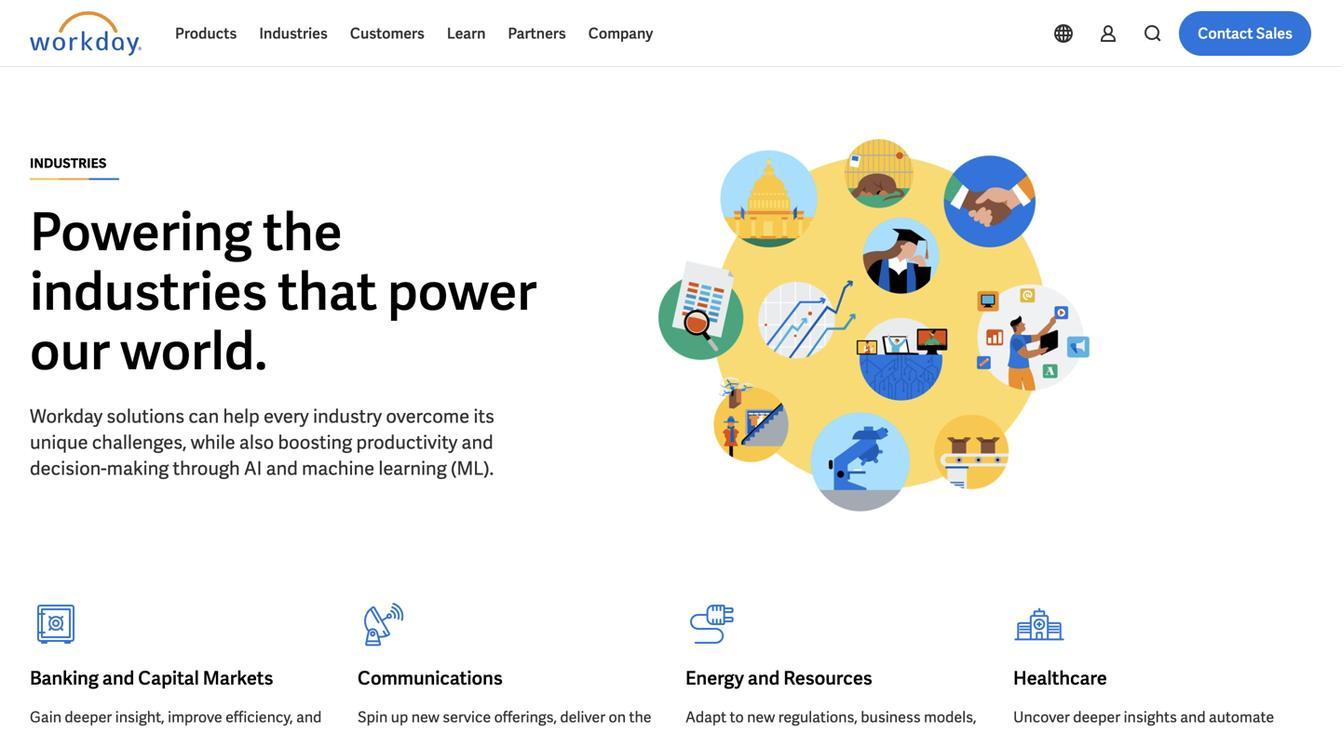 Task type: describe. For each thing, give the bounding box(es) containing it.
industry
[[313, 405, 382, 429]]

retain
[[1170, 731, 1209, 734]]

learning
[[379, 457, 447, 481]]

efficiency,
[[225, 708, 293, 728]]

the for communications
[[629, 708, 652, 728]]

can
[[189, 405, 219, 429]]

and inside adapt to new regulations, business models, and customer needs while keeping worker
[[685, 731, 711, 734]]

1 horizontal spatial new
[[520, 731, 548, 734]]

machine
[[302, 457, 375, 481]]

every
[[264, 405, 309, 429]]

of
[[403, 731, 416, 734]]

keeping
[[865, 731, 918, 734]]

industries image
[[576, 127, 1172, 524]]

5g,
[[419, 731, 442, 734]]

while inside "workday solutions can help every industry overcome its unique challenges, while also boosting productivity and decision-making through ai and machine learning (ml)."
[[191, 431, 235, 455]]

contact
[[1198, 24, 1253, 43]]

the for banking and capital markets
[[91, 731, 114, 734]]

deeper for banking and capital markets
[[65, 708, 112, 728]]

company
[[588, 24, 653, 43]]

adapt to new regulations, business models, and customer needs while keeping worker
[[685, 708, 977, 734]]

making
[[107, 457, 169, 481]]

automate
[[1209, 708, 1274, 728]]

power inside spin up new service offerings, deliver on the power of 5g, and create new partnership
[[358, 731, 400, 734]]

enhance
[[30, 731, 88, 734]]

products
[[175, 24, 237, 43]]

deliver
[[560, 708, 605, 728]]

service
[[443, 708, 491, 728]]

boosting
[[278, 431, 352, 455]]

help
[[223, 405, 260, 429]]

experience
[[186, 731, 260, 734]]

the inside powering the industries that power our world.
[[263, 198, 342, 266]]

needs
[[782, 731, 823, 734]]

gain
[[30, 708, 61, 728]]

customers
[[350, 24, 425, 43]]

and right ai
[[266, 457, 298, 481]]

offerings,
[[494, 708, 557, 728]]

industries button
[[248, 11, 339, 56]]

through
[[173, 457, 240, 481]]

solutions
[[107, 405, 185, 429]]

and up the (ml).
[[462, 431, 493, 455]]

contact sales
[[1198, 24, 1293, 43]]

energy
[[685, 667, 744, 691]]

(ml).
[[451, 457, 494, 481]]

go to the homepage image
[[30, 11, 142, 56]]

that
[[278, 258, 377, 326]]

also
[[239, 431, 274, 455]]

industries
[[30, 155, 106, 172]]

communications
[[358, 667, 503, 691]]

powering the industries that power our world.
[[30, 198, 537, 386]]

partners button
[[497, 11, 577, 56]]

models,
[[924, 708, 977, 728]]

new for energy and resources
[[747, 708, 775, 728]]

and inside spin up new service offerings, deliver on the power of 5g, and create new partnership
[[445, 731, 470, 734]]

markets
[[203, 667, 273, 691]]

new for communications
[[411, 708, 439, 728]]

to inside adapt to new regulations, business models, and customer needs while keeping worker
[[730, 708, 744, 728]]

its
[[473, 405, 494, 429]]

products button
[[164, 11, 248, 56]]

power inside powering the industries that power our world.
[[387, 258, 537, 326]]

deeper for healthcare
[[1073, 708, 1120, 728]]

insight,
[[115, 708, 165, 728]]



Task type: locate. For each thing, give the bounding box(es) containing it.
new up the 5g,
[[411, 708, 439, 728]]

and inside gain deeper insight, improve efficiency, and enhance the employee experience along th
[[296, 708, 322, 728]]

and down adapt
[[685, 731, 711, 734]]

to
[[730, 708, 744, 728], [1152, 731, 1167, 734]]

0 vertical spatial power
[[387, 258, 537, 326]]

the inside gain deeper insight, improve efficiency, and enhance the employee experience along th
[[91, 731, 114, 734]]

banking and capital markets
[[30, 667, 273, 691]]

1 horizontal spatial while
[[826, 731, 862, 734]]

on
[[609, 708, 626, 728]]

customer
[[714, 731, 778, 734]]

banking
[[30, 667, 99, 691]]

power
[[387, 258, 537, 326], [358, 731, 400, 734]]

new up customer
[[747, 708, 775, 728]]

while up "through"
[[191, 431, 235, 455]]

spin up new service offerings, deliver on the power of 5g, and create new partnership
[[358, 708, 652, 734]]

improve
[[168, 708, 222, 728]]

gain deeper insight, improve efficiency, and enhance the employee experience along th
[[30, 708, 326, 734]]

productivity
[[356, 431, 458, 455]]

overcome
[[386, 405, 470, 429]]

capital
[[138, 667, 199, 691]]

customers button
[[339, 11, 436, 56]]

1 vertical spatial power
[[358, 731, 400, 734]]

world.
[[120, 318, 267, 386]]

company button
[[577, 11, 664, 56]]

workday solutions can help every industry overcome its unique challenges, while also boosting productivity and decision-making through ai and machine learning (ml).
[[30, 405, 494, 481]]

new inside adapt to new regulations, business models, and customer needs while keeping worker
[[747, 708, 775, 728]]

0 vertical spatial while
[[191, 431, 235, 455]]

new down offerings,
[[520, 731, 548, 734]]

create
[[474, 731, 516, 734]]

while
[[191, 431, 235, 455], [826, 731, 862, 734]]

deeper up tasks
[[1073, 708, 1120, 728]]

spin
[[358, 708, 388, 728]]

and up "insight,"
[[102, 667, 134, 691]]

learn button
[[436, 11, 497, 56]]

challenges,
[[92, 431, 187, 455]]

business
[[861, 708, 921, 728]]

the
[[263, 198, 342, 266], [629, 708, 652, 728], [91, 731, 114, 734]]

2 horizontal spatial new
[[747, 708, 775, 728]]

1 horizontal spatial to
[[1152, 731, 1167, 734]]

insights
[[1124, 708, 1177, 728]]

unique
[[30, 431, 88, 455]]

1 horizontal spatial deeper
[[1073, 708, 1120, 728]]

2 deeper from the left
[[1073, 708, 1120, 728]]

1 vertical spatial the
[[629, 708, 652, 728]]

deeper
[[65, 708, 112, 728], [1073, 708, 1120, 728]]

learn
[[447, 24, 486, 43]]

resources
[[783, 667, 872, 691]]

administrative
[[1013, 731, 1110, 734]]

powering
[[30, 198, 252, 266]]

sales
[[1256, 24, 1293, 43]]

tasks
[[1113, 731, 1149, 734]]

deeper inside 'uncover deeper insights and automate administrative tasks to retain your peopl'
[[1073, 708, 1120, 728]]

1 horizontal spatial the
[[263, 198, 342, 266]]

up
[[391, 708, 408, 728]]

regulations,
[[778, 708, 858, 728]]

and up the retain
[[1180, 708, 1206, 728]]

and inside 'uncover deeper insights and automate administrative tasks to retain your peopl'
[[1180, 708, 1206, 728]]

1 deeper from the left
[[65, 708, 112, 728]]

deeper inside gain deeper insight, improve efficiency, and enhance the employee experience along th
[[65, 708, 112, 728]]

0 vertical spatial to
[[730, 708, 744, 728]]

contact sales link
[[1179, 11, 1311, 56]]

energy and resources
[[685, 667, 872, 691]]

uncover deeper insights and automate administrative tasks to retain your peopl
[[1013, 708, 1291, 734]]

industries
[[30, 258, 267, 326]]

along
[[263, 731, 301, 734]]

0 horizontal spatial to
[[730, 708, 744, 728]]

to inside 'uncover deeper insights and automate administrative tasks to retain your peopl'
[[1152, 731, 1167, 734]]

while inside adapt to new regulations, business models, and customer needs while keeping worker
[[826, 731, 862, 734]]

to down the insights
[[1152, 731, 1167, 734]]

your
[[1212, 731, 1242, 734]]

workday
[[30, 405, 103, 429]]

0 horizontal spatial the
[[91, 731, 114, 734]]

0 horizontal spatial deeper
[[65, 708, 112, 728]]

2 horizontal spatial the
[[629, 708, 652, 728]]

adapt
[[685, 708, 727, 728]]

new
[[411, 708, 439, 728], [747, 708, 775, 728], [520, 731, 548, 734]]

and right energy
[[748, 667, 780, 691]]

industries
[[259, 24, 328, 43]]

while down regulations, on the bottom of the page
[[826, 731, 862, 734]]

0 horizontal spatial new
[[411, 708, 439, 728]]

uncover
[[1013, 708, 1070, 728]]

0 horizontal spatial while
[[191, 431, 235, 455]]

partners
[[508, 24, 566, 43]]

our
[[30, 318, 110, 386]]

deeper up enhance
[[65, 708, 112, 728]]

ai
[[244, 457, 262, 481]]

1 vertical spatial while
[[826, 731, 862, 734]]

and up along on the left
[[296, 708, 322, 728]]

1 vertical spatial to
[[1152, 731, 1167, 734]]

2 vertical spatial the
[[91, 731, 114, 734]]

0 vertical spatial the
[[263, 198, 342, 266]]

healthcare
[[1013, 667, 1107, 691]]

employee
[[117, 731, 183, 734]]

and
[[462, 431, 493, 455], [266, 457, 298, 481], [102, 667, 134, 691], [748, 667, 780, 691], [296, 708, 322, 728], [1180, 708, 1206, 728], [445, 731, 470, 734], [685, 731, 711, 734]]

the inside spin up new service offerings, deliver on the power of 5g, and create new partnership
[[629, 708, 652, 728]]

to up customer
[[730, 708, 744, 728]]

and down "service"
[[445, 731, 470, 734]]

decision-
[[30, 457, 107, 481]]



Task type: vqa. For each thing, say whether or not it's contained in the screenshot.
to inside uncover deeper insights and automate administrative tasks to retain your peopl
yes



